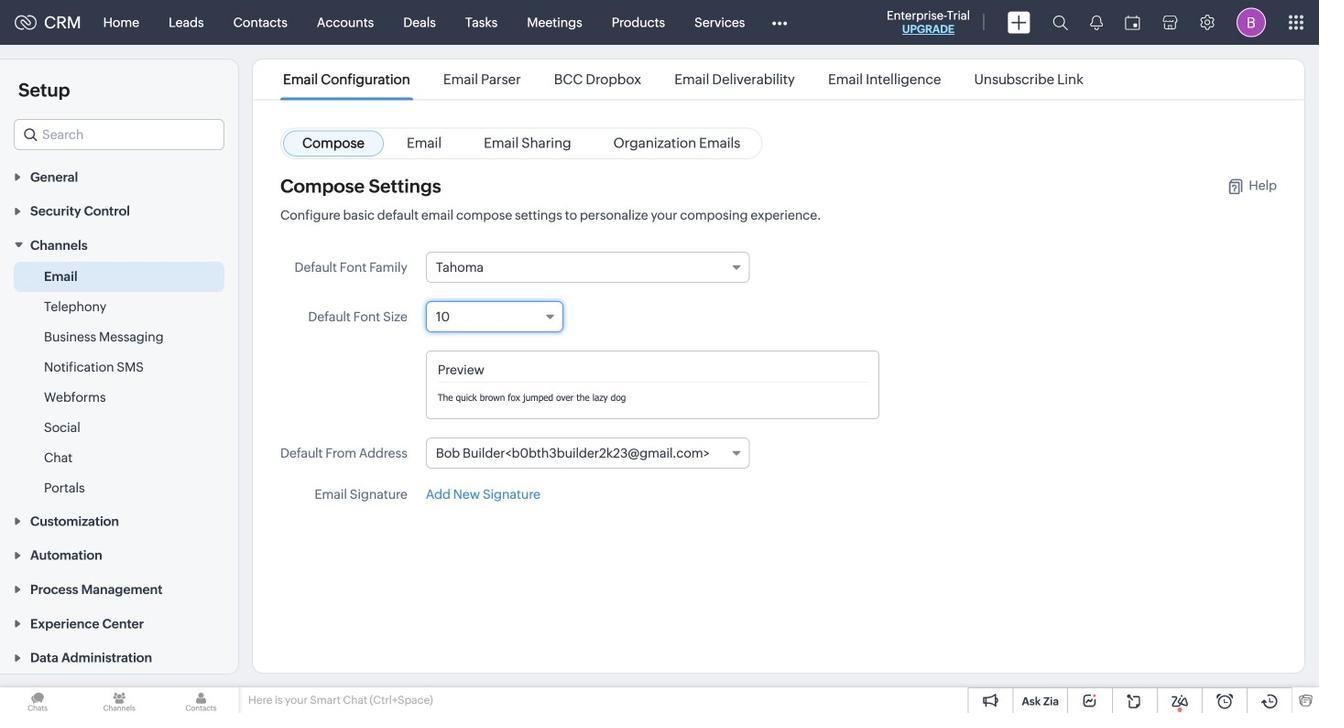 Task type: describe. For each thing, give the bounding box(es) containing it.
search element
[[1042, 0, 1079, 45]]

none field search
[[14, 119, 224, 150]]

search image
[[1053, 15, 1068, 30]]

profile image
[[1237, 8, 1266, 37]]

create menu image
[[1008, 11, 1031, 33]]

contacts image
[[163, 688, 239, 714]]

profile element
[[1226, 0, 1277, 44]]



Task type: locate. For each thing, give the bounding box(es) containing it.
None field
[[14, 119, 224, 150], [426, 252, 750, 283], [426, 301, 563, 333], [426, 438, 750, 469], [426, 252, 750, 283], [426, 301, 563, 333], [426, 438, 750, 469]]

logo image
[[15, 15, 37, 30]]

Search text field
[[15, 120, 224, 149]]

signals image
[[1090, 15, 1103, 30]]

list
[[267, 60, 1100, 99]]

signals element
[[1079, 0, 1114, 45]]

chats image
[[0, 688, 75, 714]]

calendar image
[[1125, 15, 1141, 30]]

region
[[0, 262, 238, 504]]

channels image
[[82, 688, 157, 714]]

create menu element
[[997, 0, 1042, 44]]

Other Modules field
[[760, 8, 799, 37]]



